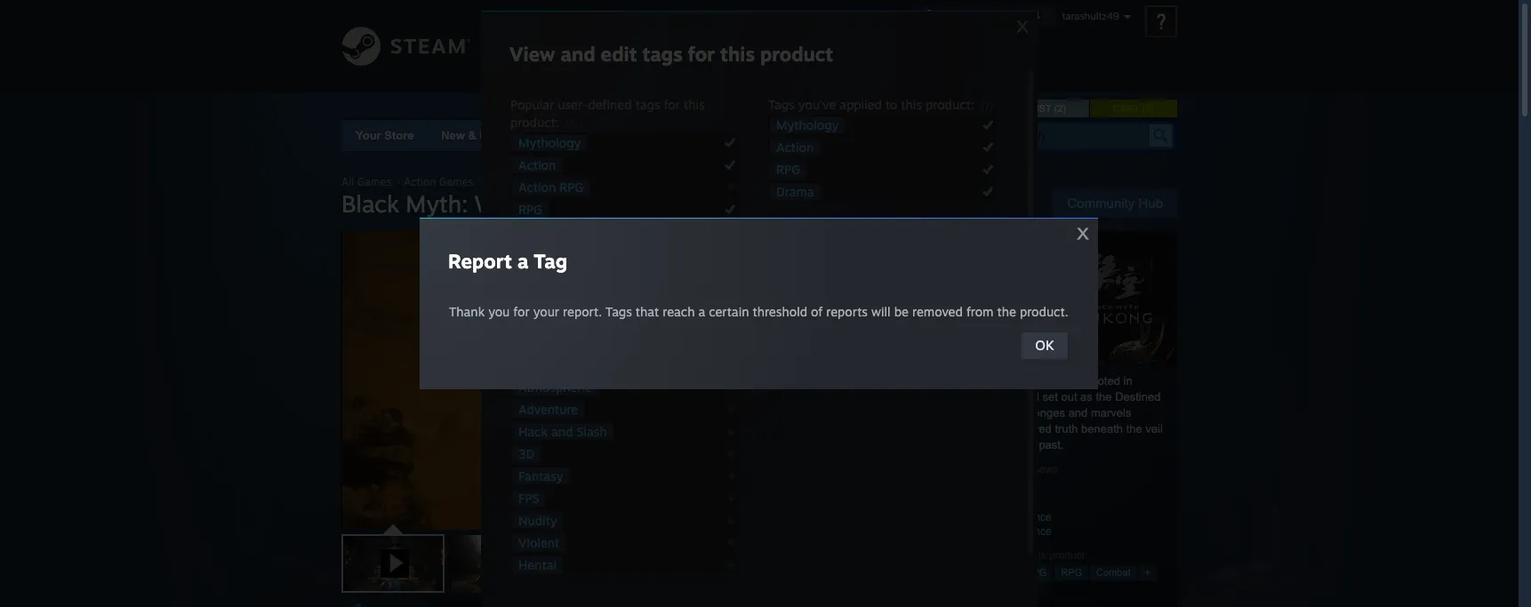 Task type: vqa. For each thing, say whether or not it's contained in the screenshot.
Truth
yes



Task type: describe. For each thing, give the bounding box(es) containing it.
cart         ( 1 )
[[1113, 103, 1154, 114]]

0 horizontal spatial combat
[[519, 224, 564, 239]]

your
[[533, 304, 559, 319]]

atmospheric link
[[512, 379, 598, 396]]

for down game science game science
[[1015, 550, 1027, 562]]

product
[[760, 42, 834, 66]]

black myth: wukong
[[342, 189, 564, 218]]

no
[[982, 463, 996, 476]]

all games > action games > black myth: wukong
[[342, 175, 589, 189]]

venture
[[927, 406, 966, 420]]

install
[[943, 10, 970, 22]]

story
[[519, 291, 549, 306]]

rich
[[553, 291, 578, 306]]

install steam link
[[912, 5, 1009, 27]]

0 vertical spatial tags
[[768, 97, 795, 112]]

categories
[[571, 129, 630, 142]]

product: inside "popular user-defined tags for this product:"
[[510, 115, 559, 130]]

wishlist                 ( 2 )
[[1006, 103, 1066, 114]]

2 game science link from the top
[[982, 526, 1052, 538]]

dark fantasy
[[519, 269, 594, 284]]

1 science from the top
[[1014, 511, 1052, 524]]

view and edit tags for this product
[[510, 42, 834, 66]]

report
[[448, 249, 512, 273]]

the left product.
[[997, 304, 1017, 319]]

1 game from the top
[[982, 511, 1011, 524]]

2 horizontal spatial product:
[[1050, 550, 1088, 562]]

action up black myth: wukong link
[[519, 157, 556, 173]]

black for black myth: wukong
[[342, 189, 399, 218]]

myth: for black myth: wukong is an action rpg rooted in chinese mythology. you shall set out as the destined one to venture into the challenges and marvels ahead, to uncover the obscured truth beneath the veil of a glorious legend from the past.
[[921, 374, 949, 388]]

reviews
[[1022, 463, 1058, 476]]

thank
[[449, 304, 485, 319]]

0 vertical spatial mythology link
[[770, 117, 845, 133]]

myth: for black myth: wukong
[[406, 189, 468, 218]]

for right community
[[688, 42, 715, 66]]

black myth: wukong is an action rpg rooted in chinese mythology. you shall set out as the destined one to venture into the challenges and marvels ahead, to uncover the obscured truth beneath the veil of a glorious legend from the past.
[[889, 374, 1163, 452]]

no user reviews
[[982, 463, 1058, 476]]

defined inside "popular user-defined tags for this product:"
[[588, 97, 632, 112]]

0 horizontal spatial popular
[[510, 97, 554, 112]]

1 vertical spatial rpg link
[[512, 201, 549, 218]]

1 horizontal spatial black
[[486, 175, 513, 189]]

tags inside "popular user-defined tags for this product:"
[[636, 97, 660, 112]]

1 games from the left
[[357, 175, 391, 189]]

edit
[[601, 42, 637, 66]]

chat link
[[799, 0, 849, 60]]

from inside black myth: wukong is an action rpg rooted in chinese mythology. you shall set out as the destined one to venture into the challenges and marvels ahead, to uncover the obscured truth beneath the veil of a glorious legend from the past.
[[993, 438, 1017, 452]]

0 vertical spatial from
[[967, 304, 994, 319]]

1 game science link from the top
[[982, 511, 1052, 524]]

community
[[584, 38, 672, 56]]

fps
[[519, 491, 539, 506]]

0 horizontal spatial popular user-defined tags for this product:
[[510, 97, 705, 130]]

(?) inside tags you've applied to this product: (?)
[[982, 100, 994, 112]]

action rpg for bottom action rpg link
[[996, 567, 1047, 578]]

black myth: wukong link
[[486, 175, 589, 189]]

beneath
[[1082, 422, 1123, 436]]

hack and slash
[[519, 424, 607, 439]]

into
[[969, 406, 988, 420]]

to inside enter a new tag in english: suitable tags should be terms that other users would find useful to browse by.
[[886, 268, 896, 281]]

nudity
[[519, 513, 557, 528]]

1 vertical spatial action rpg link
[[990, 565, 1053, 582]]

0 vertical spatial adventure
[[561, 335, 621, 350]]

community hub link
[[1053, 189, 1178, 218]]

past.
[[1039, 438, 1064, 452]]

challenges
[[1010, 406, 1065, 420]]

to down "chinese"
[[914, 406, 924, 420]]

the down into
[[985, 422, 1001, 436]]

1 horizontal spatial popular user-defined tags for this product:
[[889, 550, 1088, 562]]

tag
[[841, 234, 860, 249]]

store link
[[519, 0, 577, 64]]

tarashultz49 link
[[678, 0, 799, 64]]

black for black myth: wukong is an action rpg rooted in chinese mythology. you shall set out as the destined one to venture into the challenges and marvels ahead, to uncover the obscured truth beneath the veil of a glorious legend from the past.
[[889, 374, 918, 388]]

2 science from the top
[[1014, 526, 1052, 538]]

0 vertical spatial wukong
[[547, 175, 589, 189]]

souls-like link
[[512, 245, 581, 262]]

slash
[[577, 424, 607, 439]]

+
[[1145, 567, 1151, 578]]

reports
[[826, 304, 868, 319]]

action-adventure
[[519, 335, 621, 350]]

in inside enter a new tag in english: suitable tags should be terms that other users would find useful to browse by.
[[863, 234, 874, 249]]

0 vertical spatial fantasy
[[549, 269, 594, 284]]

2 horizontal spatial rpg link
[[1055, 565, 1089, 582]]

rpg down news
[[776, 162, 800, 177]]

points shop
[[658, 129, 725, 142]]

tag
[[534, 249, 567, 273]]

) for 2
[[1063, 103, 1066, 114]]

for right 'you'
[[513, 304, 530, 319]]

chinese
[[889, 390, 932, 404]]

uncover
[[941, 422, 982, 436]]

0 horizontal spatial mythology link
[[512, 134, 587, 151]]

tags you've applied to this product: (?)
[[768, 97, 994, 112]]

veil
[[1146, 422, 1163, 436]]

users
[[768, 268, 795, 281]]

and for slash
[[551, 424, 573, 439]]

( for 2
[[1054, 103, 1058, 114]]

0 vertical spatial rpg link
[[770, 161, 807, 178]]

action rpg for left action rpg link
[[519, 180, 584, 195]]

one
[[889, 406, 911, 420]]

wukong for black myth: wukong
[[475, 189, 564, 218]]

user- inside "popular user-defined tags for this product:"
[[558, 97, 588, 112]]

glorious
[[912, 438, 952, 452]]

the down obscured
[[1020, 438, 1036, 452]]

useful
[[853, 268, 883, 281]]

1 vertical spatial tags
[[606, 304, 632, 319]]

rpg inside black myth: wukong is an action rpg rooted in chinese mythology. you shall set out as the destined one to venture into the challenges and marvels ahead, to uncover the obscured truth beneath the veil of a glorious legend from the past.
[[1059, 374, 1085, 388]]

action-
[[519, 335, 561, 350]]

1 vertical spatial be
[[894, 304, 909, 319]]

community link
[[577, 0, 678, 64]]

this right applied
[[901, 97, 922, 112]]

in inside black myth: wukong is an action rpg rooted in chinese mythology. you shall set out as the destined one to venture into the challenges and marvels ahead, to uncover the obscured truth beneath the veil of a glorious legend from the past.
[[1124, 374, 1133, 388]]

search text field
[[1008, 125, 1146, 148]]

an
[[1009, 374, 1022, 388]]

set
[[1043, 390, 1058, 404]]

1 vertical spatial user-
[[929, 550, 953, 562]]

2
[[1058, 103, 1063, 114]]

english:
[[877, 234, 922, 249]]

3d link
[[512, 446, 541, 462]]

2 > from the left
[[476, 175, 483, 189]]

1 horizontal spatial defined
[[953, 550, 988, 562]]

all games link
[[342, 175, 391, 189]]

nudity link
[[512, 512, 563, 529]]

1 vertical spatial adventure
[[519, 402, 578, 417]]

rooted
[[1088, 374, 1121, 388]]

0 horizontal spatial that
[[636, 304, 659, 319]]

0 vertical spatial myth:
[[516, 175, 544, 189]]

obscured
[[1004, 422, 1052, 436]]

fantasy link
[[512, 468, 570, 485]]

is
[[998, 374, 1006, 388]]

chat
[[806, 38, 843, 56]]

1 vertical spatial drama link
[[512, 312, 563, 329]]

1 vertical spatial fantasy
[[519, 469, 563, 484]]

rpg down the categories
[[560, 180, 584, 195]]

that inside enter a new tag in english: suitable tags should be terms that other users would find useful to browse by.
[[919, 255, 939, 269]]

other
[[942, 255, 969, 269]]

community
[[1068, 196, 1135, 211]]

0 horizontal spatial (?)
[[566, 117, 578, 130]]

find
[[831, 268, 850, 281]]

1 horizontal spatial combat
[[1097, 567, 1131, 578]]

) for 1
[[1151, 103, 1154, 114]]

ok
[[1035, 337, 1054, 354]]

enter
[[768, 234, 799, 249]]

new
[[813, 234, 837, 249]]

labs link
[[798, 120, 853, 151]]

new & noteworthy link
[[441, 129, 543, 142]]

cart
[[1113, 103, 1140, 114]]

violent
[[519, 535, 560, 551]]

applied
[[840, 97, 882, 112]]

hentai link
[[512, 557, 563, 574]]

action up black myth: wukong
[[404, 175, 436, 189]]

a inside black myth: wukong is an action rpg rooted in chinese mythology. you shall set out as the destined one to venture into the challenges and marvels ahead, to uncover the obscured truth beneath the veil of a glorious legend from the past.
[[902, 438, 909, 452]]

0 vertical spatial drama
[[776, 184, 814, 199]]



Task type: locate. For each thing, give the bounding box(es) containing it.
action link up black myth: wukong link
[[512, 157, 562, 173]]

atmospheric
[[519, 380, 592, 395]]

drama up action- on the left of the page
[[519, 313, 556, 328]]

black inside black myth: wukong is an action rpg rooted in chinese mythology. you shall set out as the destined one to venture into the challenges and marvels ahead, to uncover the obscured truth beneath the veil of a glorious legend from the past.
[[889, 374, 918, 388]]

> right all games link
[[394, 175, 401, 189]]

adventure down atmospheric
[[519, 402, 578, 417]]

tags right edit
[[643, 42, 683, 66]]

user
[[998, 463, 1019, 476]]

the left veil
[[1127, 422, 1143, 436]]

tags up the 'news' link
[[768, 97, 795, 112]]

0 vertical spatial action rpg link
[[512, 179, 590, 196]]

a inside enter a new tag in english: suitable tags should be terms that other users would find useful to browse by.
[[803, 234, 810, 249]]

in right tag
[[863, 234, 874, 249]]

wukong up 'mythology.'
[[952, 374, 995, 388]]

0 vertical spatial mythology
[[776, 117, 839, 133]]

rpg link down news
[[770, 161, 807, 178]]

1 vertical spatial combat
[[1097, 567, 1131, 578]]

1 horizontal spatial drama
[[776, 184, 814, 199]]

1 horizontal spatial games
[[439, 175, 473, 189]]

fantasy up fps on the left bottom of the page
[[519, 469, 563, 484]]

action games link
[[404, 175, 473, 189]]

that left other
[[919, 255, 939, 269]]

1 horizontal spatial action link
[[770, 139, 820, 156]]

2 ) from the left
[[1151, 103, 1154, 114]]

wukong
[[547, 175, 589, 189], [475, 189, 564, 218], [952, 374, 995, 388]]

1 horizontal spatial tags
[[768, 97, 795, 112]]

the
[[997, 304, 1017, 319], [1096, 390, 1112, 404], [991, 406, 1007, 420], [985, 422, 1001, 436], [1127, 422, 1143, 436], [1020, 438, 1036, 452]]

2 horizontal spatial black
[[889, 374, 918, 388]]

rpg down black myth: wukong link
[[519, 202, 542, 217]]

store
[[526, 38, 571, 56]]

(
[[1054, 103, 1058, 114], [1142, 103, 1146, 114]]

1 vertical spatial popular
[[889, 550, 926, 562]]

to
[[886, 97, 898, 112], [886, 268, 896, 281], [914, 406, 924, 420], [928, 422, 938, 436]]

popular user-defined tags for this product: down game science game science
[[889, 550, 1088, 562]]

( for 1
[[1142, 103, 1146, 114]]

0 horizontal spatial action link
[[512, 157, 562, 173]]

news
[[754, 129, 784, 142]]

>
[[394, 175, 401, 189], [476, 175, 483, 189]]

product.
[[1020, 304, 1069, 319]]

you
[[993, 390, 1013, 404]]

rpg
[[776, 162, 800, 177], [560, 180, 584, 195], [519, 202, 542, 217], [1059, 374, 1085, 388], [1026, 567, 1047, 578], [1061, 567, 1082, 578]]

be left terms
[[872, 255, 885, 269]]

( right cart
[[1142, 103, 1146, 114]]

defined up categories link
[[588, 97, 632, 112]]

)
[[1063, 103, 1066, 114], [1151, 103, 1154, 114]]

0 vertical spatial combat
[[519, 224, 564, 239]]

1 vertical spatial popular user-defined tags for this product:
[[889, 550, 1088, 562]]

1 horizontal spatial that
[[919, 255, 939, 269]]

singleplayer link
[[512, 357, 596, 374]]

your store
[[356, 129, 414, 142]]

as
[[1081, 390, 1093, 404]]

product:
[[926, 97, 974, 112], [510, 115, 559, 130], [1050, 550, 1088, 562]]

1 vertical spatial combat link
[[1090, 565, 1137, 582]]

1 ( from the left
[[1054, 103, 1058, 114]]

0 vertical spatial popular
[[510, 97, 554, 112]]

defined down game science game science
[[953, 550, 988, 562]]

0 vertical spatial user-
[[558, 97, 588, 112]]

suitable
[[768, 255, 809, 269]]

game science link
[[982, 511, 1052, 524], [982, 526, 1052, 538]]

that left "reach"
[[636, 304, 659, 319]]

2 vertical spatial myth:
[[921, 374, 949, 388]]

popular user-defined tags for this product: down edit
[[510, 97, 705, 130]]

1 horizontal spatial (
[[1142, 103, 1146, 114]]

all
[[342, 175, 354, 189]]

and down as in the bottom right of the page
[[1069, 406, 1088, 420]]

1 vertical spatial science
[[1014, 526, 1052, 538]]

0 horizontal spatial product:
[[510, 115, 559, 130]]

0 horizontal spatial >
[[394, 175, 401, 189]]

mythology.
[[935, 390, 990, 404]]

( right wishlist
[[1054, 103, 1058, 114]]

) up search text box
[[1063, 103, 1066, 114]]

1 horizontal spatial drama link
[[770, 183, 821, 200]]

install steam
[[943, 10, 1001, 22]]

0 horizontal spatial action rpg
[[519, 180, 584, 195]]

1 vertical spatial myth:
[[406, 189, 468, 218]]

0 horizontal spatial tarashultz49
[[685, 38, 793, 56]]

fantasy
[[549, 269, 594, 284], [519, 469, 563, 484]]

be
[[872, 255, 885, 269], [894, 304, 909, 319]]

0 vertical spatial (?)
[[982, 100, 994, 112]]

myth: inside black myth: wukong is an action rpg rooted in chinese mythology. you shall set out as the destined one to venture into the challenges and marvels ahead, to uncover the obscured truth beneath the veil of a glorious legend from the past.
[[921, 374, 949, 388]]

tags up points
[[636, 97, 660, 112]]

0 vertical spatial science
[[1014, 511, 1052, 524]]

the down 'rooted'
[[1096, 390, 1112, 404]]

user-
[[558, 97, 588, 112], [929, 550, 953, 562]]

from right removed
[[967, 304, 994, 319]]

1 vertical spatial (?)
[[566, 117, 578, 130]]

0 vertical spatial and
[[561, 42, 596, 66]]

0 vertical spatial popular user-defined tags for this product:
[[510, 97, 705, 130]]

action link for rpg
[[770, 139, 820, 156]]

1 horizontal spatial of
[[889, 438, 899, 452]]

tags down game science game science
[[991, 550, 1012, 562]]

1 horizontal spatial action rpg
[[996, 567, 1047, 578]]

of left reports
[[811, 304, 823, 319]]

0 horizontal spatial drama
[[519, 313, 556, 328]]

(?)
[[982, 100, 994, 112], [566, 117, 578, 130]]

adventure link
[[512, 401, 585, 418]]

0 vertical spatial product:
[[926, 97, 974, 112]]

tags right report. on the bottom left of page
[[606, 304, 632, 319]]

combat
[[519, 224, 564, 239], [1097, 567, 1131, 578]]

rpg link down black myth: wukong link
[[512, 201, 549, 218]]

0 horizontal spatial mythology
[[519, 135, 581, 150]]

product: up black myth: wukong link
[[510, 115, 559, 130]]

black down new & noteworthy link
[[486, 175, 513, 189]]

product: down game science game science
[[1050, 550, 1088, 562]]

action
[[1025, 374, 1056, 388]]

be inside enter a new tag in english: suitable tags should be terms that other users would find useful to browse by.
[[872, 255, 885, 269]]

tags
[[768, 97, 795, 112], [606, 304, 632, 319]]

1 horizontal spatial rpg link
[[770, 161, 807, 178]]

points shop link
[[643, 120, 739, 151]]

rpg link left the +
[[1055, 565, 1089, 582]]

0 horizontal spatial myth:
[[406, 189, 468, 218]]

wukong for black myth: wukong is an action rpg rooted in chinese mythology. you shall set out as the destined one to venture into the challenges and marvels ahead, to uncover the obscured truth beneath the veil of a glorious legend from the past.
[[952, 374, 995, 388]]

drama link
[[770, 183, 821, 200], [512, 312, 563, 329]]

action rpg link down game science game science
[[990, 565, 1053, 582]]

1 vertical spatial product:
[[510, 115, 559, 130]]

2 horizontal spatial myth:
[[921, 374, 949, 388]]

for up points
[[664, 97, 680, 112]]

of down the ahead,
[[889, 438, 899, 452]]

combat up souls-
[[519, 224, 564, 239]]

news link
[[739, 120, 798, 151]]

action down you've
[[776, 140, 814, 155]]

wukong down black myth: wukong link
[[475, 189, 564, 218]]

steam
[[973, 10, 1001, 22]]

rpg left the +
[[1061, 567, 1082, 578]]

tarashultz49 inside tarashultz49 link
[[685, 38, 793, 56]]

games
[[357, 175, 391, 189], [439, 175, 473, 189]]

0 vertical spatial of
[[811, 304, 823, 319]]

defined
[[588, 97, 632, 112], [953, 550, 988, 562]]

to right useful
[[886, 268, 896, 281]]

product: left wishlist
[[926, 97, 974, 112]]

1 horizontal spatial combat link
[[1090, 565, 1137, 582]]

0 horizontal spatial drama link
[[512, 312, 563, 329]]

) right cart
[[1151, 103, 1154, 114]]

and left edit
[[561, 42, 596, 66]]

1 vertical spatial mythology link
[[512, 134, 587, 151]]

action down noteworthy
[[519, 180, 556, 195]]

0 horizontal spatial of
[[811, 304, 823, 319]]

tags down new
[[812, 255, 833, 269]]

and for edit
[[561, 42, 596, 66]]

> up black myth: wukong
[[476, 175, 483, 189]]

1 vertical spatial action rpg
[[996, 567, 1047, 578]]

1 horizontal spatial action rpg link
[[990, 565, 1053, 582]]

from up user
[[993, 438, 1017, 452]]

would
[[798, 268, 828, 281]]

thank you for your report.  tags that reach a certain threshold of reports will be removed from the product.
[[449, 304, 1069, 319]]

0 vertical spatial that
[[919, 255, 939, 269]]

1 vertical spatial mythology
[[519, 135, 581, 150]]

should
[[836, 255, 869, 269]]

action rpg link down noteworthy
[[512, 179, 590, 196]]

community hub
[[1068, 196, 1163, 211]]

0 vertical spatial game science link
[[982, 511, 1052, 524]]

Enter a tag text field
[[775, 292, 926, 314]]

labs
[[812, 129, 839, 142]]

action rpg down noteworthy
[[519, 180, 584, 195]]

report.
[[563, 304, 602, 319]]

this down game science game science
[[1030, 550, 1047, 562]]

to up glorious
[[928, 422, 938, 436]]

wishlist
[[1006, 103, 1052, 114]]

1 > from the left
[[394, 175, 401, 189]]

souls-
[[519, 246, 555, 261]]

1 vertical spatial and
[[1069, 406, 1088, 420]]

ahead,
[[889, 422, 925, 436]]

rpg down game science game science
[[1026, 567, 1047, 578]]

0 horizontal spatial user-
[[558, 97, 588, 112]]

myth: down the action games link
[[406, 189, 468, 218]]

1 horizontal spatial >
[[476, 175, 483, 189]]

mythology down you've
[[776, 117, 839, 133]]

games up black myth: wukong
[[439, 175, 473, 189]]

0 horizontal spatial games
[[357, 175, 391, 189]]

combat link
[[512, 223, 570, 240], [1090, 565, 1137, 582]]

0 horizontal spatial rpg link
[[512, 201, 549, 218]]

hack
[[519, 424, 548, 439]]

this
[[720, 42, 755, 66], [684, 97, 705, 112], [901, 97, 922, 112], [1030, 550, 1047, 562]]

2 vertical spatial wukong
[[952, 374, 995, 388]]

dark
[[519, 269, 545, 284]]

reach
[[663, 304, 695, 319]]

in
[[863, 234, 874, 249], [1124, 374, 1133, 388]]

0 horizontal spatial action rpg link
[[512, 179, 590, 196]]

action link down you've
[[770, 139, 820, 156]]

of inside black myth: wukong is an action rpg rooted in chinese mythology. you shall set out as the destined one to venture into the challenges and marvels ahead, to uncover the obscured truth beneath the veil of a glorious legend from the past.
[[889, 438, 899, 452]]

1 horizontal spatial popular
[[889, 550, 926, 562]]

rpg link
[[770, 161, 807, 178], [512, 201, 549, 218], [1055, 565, 1089, 582]]

shop
[[696, 129, 725, 142]]

1 vertical spatial game
[[982, 526, 1011, 538]]

rpg up out
[[1059, 374, 1085, 388]]

drama up enter
[[776, 184, 814, 199]]

0 horizontal spatial in
[[863, 234, 874, 249]]

1 vertical spatial drama
[[519, 313, 556, 328]]

2 games from the left
[[439, 175, 473, 189]]

1 horizontal spatial in
[[1124, 374, 1133, 388]]

new
[[441, 129, 465, 142]]

this left product
[[720, 42, 755, 66]]

(?) left wishlist
[[982, 100, 994, 112]]

mythology link up black myth: wukong link
[[512, 134, 587, 151]]

1 vertical spatial tarashultz49
[[685, 38, 793, 56]]

terms
[[888, 255, 916, 269]]

this up points shop link
[[684, 97, 705, 112]]

mythology link down you've
[[770, 117, 845, 133]]

be right will
[[894, 304, 909, 319]]

1 horizontal spatial tarashultz49
[[1062, 10, 1120, 22]]

mythology
[[776, 117, 839, 133], [519, 135, 581, 150]]

adventure down report. on the bottom left of page
[[561, 335, 621, 350]]

2 game from the top
[[982, 526, 1011, 538]]

action down game science game science
[[996, 567, 1023, 578]]

black up "chinese"
[[889, 374, 918, 388]]

from
[[967, 304, 994, 319], [993, 438, 1017, 452]]

new & noteworthy
[[441, 129, 543, 142]]

0 vertical spatial be
[[872, 255, 885, 269]]

1 vertical spatial black
[[342, 189, 399, 218]]

myth: down noteworthy
[[516, 175, 544, 189]]

the down you on the right bottom of the page
[[991, 406, 1007, 420]]

combat link up souls-
[[512, 223, 570, 240]]

0 vertical spatial game
[[982, 511, 1011, 524]]

noteworthy
[[480, 129, 543, 142]]

tags
[[643, 42, 683, 66], [636, 97, 660, 112], [812, 255, 833, 269], [991, 550, 1012, 562]]

1 horizontal spatial (?)
[[982, 100, 994, 112]]

0 vertical spatial tarashultz49
[[1062, 10, 1120, 22]]

action-adventure link
[[512, 334, 627, 351]]

0 vertical spatial black
[[486, 175, 513, 189]]

fantasy up the rich
[[549, 269, 594, 284]]

drama link up enter
[[770, 183, 821, 200]]

wukong down the categories
[[547, 175, 589, 189]]

drama link up action- on the left of the page
[[512, 312, 563, 329]]

story rich link
[[512, 290, 584, 307]]

1 horizontal spatial product:
[[926, 97, 974, 112]]

to right applied
[[886, 97, 898, 112]]

mythology for the topmost mythology link
[[776, 117, 839, 133]]

tags inside enter a new tag in english: suitable tags should be terms that other users would find useful to browse by.
[[812, 255, 833, 269]]

in up "destined"
[[1124, 374, 1133, 388]]

0 vertical spatial combat link
[[512, 223, 570, 240]]

3d
[[519, 446, 535, 462]]

hentai
[[519, 558, 557, 573]]

0 vertical spatial action rpg
[[519, 180, 584, 195]]

(?) right noteworthy
[[566, 117, 578, 130]]

games right all
[[357, 175, 391, 189]]

mythology up black myth: wukong link
[[519, 135, 581, 150]]

2 vertical spatial black
[[889, 374, 918, 388]]

myth: up "chinese"
[[921, 374, 949, 388]]

action link for action rpg
[[512, 157, 562, 173]]

0 horizontal spatial black
[[342, 189, 399, 218]]

&
[[468, 129, 477, 142]]

truth
[[1055, 422, 1078, 436]]

1 horizontal spatial mythology link
[[770, 117, 845, 133]]

points
[[658, 129, 693, 142]]

wukong inside black myth: wukong is an action rpg rooted in chinese mythology. you shall set out as the destined one to venture into the challenges and marvels ahead, to uncover the obscured truth beneath the veil of a glorious legend from the past.
[[952, 374, 995, 388]]

black down all games link
[[342, 189, 399, 218]]

2 vertical spatial rpg link
[[1055, 565, 1089, 582]]

support link
[[849, 0, 926, 60]]

action rpg link
[[512, 179, 590, 196], [990, 565, 1053, 582]]

and down adventure link
[[551, 424, 573, 439]]

you
[[488, 304, 510, 319]]

1 ) from the left
[[1063, 103, 1066, 114]]

popular
[[510, 97, 554, 112], [889, 550, 926, 562]]

hub
[[1139, 196, 1163, 211]]

action rpg down game science game science
[[996, 567, 1047, 578]]

mythology for the left mythology link
[[519, 135, 581, 150]]

0 horizontal spatial )
[[1063, 103, 1066, 114]]

combat link left the +
[[1090, 565, 1137, 582]]

2 ( from the left
[[1142, 103, 1146, 114]]

by.
[[938, 268, 952, 281]]

and inside black myth: wukong is an action rpg rooted in chinese mythology. you shall set out as the destined one to venture into the challenges and marvels ahead, to uncover the obscured truth beneath the veil of a glorious legend from the past.
[[1069, 406, 1088, 420]]

1 horizontal spatial )
[[1151, 103, 1154, 114]]

support
[[856, 38, 920, 56]]

combat left the +
[[1097, 567, 1131, 578]]



